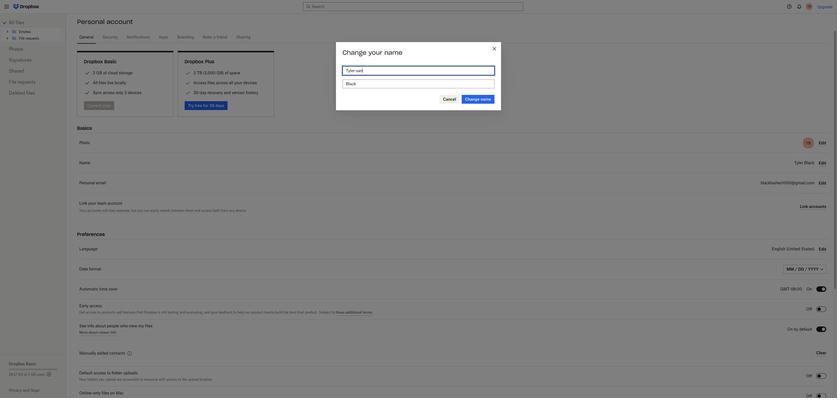 Task type: describe. For each thing, give the bounding box(es) containing it.
between
[[171, 209, 185, 213]]

dropbox logo - go to the homepage image
[[11, 2, 41, 11]]

refer
[[203, 36, 213, 39]]

your for link your team account
[[88, 202, 96, 206]]

dropbox up tb
[[185, 59, 204, 64]]

and left features
[[116, 311, 122, 314]]

to left 'folder'
[[107, 372, 111, 375]]

signatures link
[[9, 55, 57, 66]]

30-day recovery and version history
[[194, 90, 258, 95]]

format
[[89, 268, 101, 271]]

change for change your name
[[343, 49, 367, 56]]

cancel button
[[440, 95, 460, 104]]

info
[[87, 324, 94, 328]]

plus
[[205, 59, 214, 64]]

sync across only 3 devices
[[93, 90, 141, 95]]

everyone
[[144, 378, 158, 382]]

and down access files across all your devices
[[224, 90, 231, 95]]

link
[[79, 202, 87, 206]]

files for access files across all your devices
[[208, 80, 215, 85]]

them
[[186, 209, 194, 213]]

name
[[79, 161, 90, 165]]

on by default
[[788, 328, 812, 332]]

about
[[95, 324, 106, 328]]

to left help
[[234, 311, 237, 314]]

are
[[117, 378, 122, 382]]

of for 28.57 kb of 2 gb used
[[24, 373, 27, 377]]

manually added contacts
[[79, 352, 125, 356]]

1 horizontal spatial the
[[284, 311, 289, 314]]

access for get access to products and features that dropbox is still testing and evaluating, and give feedback to help our product teams build the best final product. subject to
[[86, 311, 96, 314]]

all files
[[9, 21, 24, 25]]

0 vertical spatial dropbox basic
[[84, 59, 117, 64]]

dropbox plus
[[185, 59, 214, 64]]

team
[[97, 202, 107, 206]]

2 gb of cloud storage
[[93, 70, 133, 75]]

1 upload from the left
[[105, 378, 116, 382]]

file
[[9, 80, 16, 85]]

manually
[[79, 352, 96, 356]]

to right subject
[[332, 311, 335, 314]]

recommended image for 30-
[[185, 90, 191, 96]]

from
[[221, 209, 228, 213]]

2 tb (2,000 gb) of space
[[194, 70, 240, 75]]

and right the testing
[[180, 311, 186, 314]]

branding tab
[[175, 31, 196, 44]]

(united
[[787, 247, 800, 251]]

photo
[[79, 141, 90, 145]]

get more space image
[[46, 371, 52, 378]]

1 horizontal spatial across
[[216, 80, 228, 85]]

contacts
[[109, 352, 125, 356]]

file requests link
[[9, 77, 57, 88]]

is
[[158, 311, 160, 314]]

28.57 kb of 2 gb used
[[9, 373, 44, 377]]

locally
[[115, 80, 126, 85]]

both
[[213, 209, 220, 213]]

tab list containing general
[[77, 30, 829, 44]]

change your name
[[343, 49, 403, 56]]

0 horizontal spatial 2
[[28, 373, 30, 377]]

on
[[110, 392, 115, 396]]

all files live locally
[[93, 80, 126, 85]]

1 horizontal spatial only
[[116, 90, 123, 95]]

states)
[[801, 247, 815, 251]]

and right them
[[195, 209, 201, 213]]

the inside the default access to folder uploads new folders you upload are accessible to everyone with access to the upload location.
[[182, 378, 187, 382]]

notifications tab
[[124, 31, 152, 44]]

0 horizontal spatial name
[[385, 49, 403, 56]]

1 vertical spatial across
[[103, 90, 115, 95]]

gmt-
[[781, 288, 791, 292]]

our
[[245, 311, 250, 314]]

(2,000
[[203, 70, 216, 75]]

final
[[297, 311, 304, 314]]

0 vertical spatial account
[[107, 18, 133, 26]]

tb
[[197, 70, 202, 75]]

access right with
[[167, 378, 177, 382]]

First name text field
[[346, 68, 491, 74]]

30-
[[194, 90, 200, 95]]

english
[[772, 247, 786, 251]]

to left products
[[97, 311, 100, 314]]

dropbox up "2 gb of cloud storage"
[[84, 59, 103, 64]]

Last name text field
[[346, 81, 491, 87]]

history
[[246, 90, 258, 95]]

still
[[161, 311, 167, 314]]

best
[[290, 311, 296, 314]]

storage
[[119, 70, 133, 75]]

separate,
[[116, 209, 130, 213]]

28.57
[[9, 373, 17, 377]]

general
[[79, 36, 94, 39]]

3
[[124, 90, 127, 95]]

evaluating,
[[186, 311, 203, 314]]

zone
[[109, 288, 117, 292]]

personal for personal account
[[77, 18, 105, 26]]

tyler black
[[795, 161, 815, 165]]

your
[[79, 209, 86, 213]]

2 upload from the left
[[188, 378, 199, 382]]

change your name dialog
[[336, 42, 501, 110]]

added
[[97, 352, 108, 356]]

all
[[229, 80, 233, 85]]

accessible
[[123, 378, 139, 382]]

on for on
[[807, 288, 812, 292]]

default
[[800, 328, 812, 332]]

deleted files
[[9, 91, 35, 96]]

photos
[[9, 47, 23, 51]]

dropbox left is
[[144, 311, 157, 314]]

change name
[[465, 97, 491, 101]]

0 vertical spatial devices
[[243, 80, 257, 85]]

shared link
[[9, 66, 57, 77]]

files right the my
[[145, 324, 153, 328]]

day
[[200, 90, 207, 95]]

date format
[[79, 268, 101, 271]]

all files tree
[[1, 18, 66, 43]]

early
[[79, 304, 89, 308]]

early access
[[79, 304, 102, 308]]

space
[[230, 70, 240, 75]]

stay
[[109, 209, 115, 213]]

version
[[232, 90, 245, 95]]

security tab
[[100, 31, 120, 44]]

give
[[211, 311, 217, 314]]

apps tab
[[157, 31, 171, 44]]

teams
[[264, 311, 274, 314]]

language
[[79, 247, 97, 251]]

live
[[107, 80, 114, 85]]

will
[[102, 209, 108, 213]]

personal email
[[79, 181, 106, 185]]



Task type: vqa. For each thing, say whether or not it's contained in the screenshot.
the left GB
yes



Task type: locate. For each thing, give the bounding box(es) containing it.
location.
[[199, 378, 213, 382]]

1 vertical spatial all
[[93, 80, 98, 85]]

gmt-08:00
[[781, 288, 802, 292]]

0 vertical spatial all
[[9, 21, 14, 25]]

0 horizontal spatial dropbox basic
[[9, 362, 36, 366]]

account up stay
[[108, 202, 122, 206]]

by
[[794, 328, 799, 332]]

1 vertical spatial basic
[[26, 362, 36, 366]]

files left live
[[99, 80, 106, 85]]

new
[[79, 378, 86, 382]]

photos link
[[9, 44, 57, 55]]

1 horizontal spatial devices
[[243, 80, 257, 85]]

switch
[[160, 209, 171, 213]]

the
[[284, 311, 289, 314], [182, 378, 187, 382]]

all files link
[[9, 18, 66, 27]]

tab list
[[77, 30, 829, 44]]

0 horizontal spatial change
[[343, 49, 367, 56]]

cloud
[[108, 70, 118, 75]]

of right gb)
[[225, 70, 228, 75]]

and left give
[[204, 311, 210, 314]]

2 off from the top
[[806, 375, 812, 379]]

help
[[238, 311, 244, 314]]

access files across all your devices
[[194, 80, 257, 85]]

2
[[93, 70, 95, 75], [194, 70, 196, 75], [28, 373, 30, 377]]

gb left cloud
[[96, 70, 102, 75]]

product
[[251, 311, 263, 314]]

files inside 'tree'
[[16, 21, 24, 25]]

automatic
[[79, 288, 98, 292]]

0 vertical spatial off
[[806, 308, 812, 312]]

uploads
[[123, 372, 138, 375]]

recovery
[[208, 90, 223, 95]]

gb left the used
[[31, 373, 36, 377]]

global header element
[[0, 0, 837, 13]]

2 horizontal spatial 2
[[194, 70, 196, 75]]

access down early access
[[86, 311, 96, 314]]

files
[[16, 21, 24, 25], [99, 80, 106, 85], [208, 80, 215, 85], [26, 91, 35, 96], [145, 324, 153, 328], [102, 392, 109, 396]]

you right folders
[[99, 378, 105, 382]]

recommended image for 2
[[185, 70, 191, 77]]

with
[[159, 378, 166, 382]]

1 horizontal spatial change
[[465, 97, 480, 101]]

0 vertical spatial only
[[116, 90, 123, 95]]

friend
[[217, 36, 227, 39]]

1 vertical spatial gb
[[31, 373, 36, 377]]

recommended image left tb
[[185, 70, 191, 77]]

products
[[101, 311, 115, 314]]

files for all files
[[16, 21, 24, 25]]

on left the by
[[788, 328, 793, 332]]

people
[[107, 324, 119, 328]]

shared
[[9, 69, 24, 73]]

to left everyone
[[140, 378, 143, 382]]

any
[[229, 209, 235, 213]]

recommended image left the access
[[185, 80, 191, 86]]

0 vertical spatial your
[[369, 49, 383, 56]]

off
[[806, 308, 812, 312], [806, 375, 812, 379]]

basic up 28.57 kb of 2 gb used
[[26, 362, 36, 366]]

2 horizontal spatial of
[[225, 70, 228, 75]]

devices up history
[[243, 80, 257, 85]]

1 vertical spatial change
[[465, 97, 480, 101]]

1 horizontal spatial name
[[481, 97, 491, 101]]

gb
[[96, 70, 102, 75], [31, 373, 36, 377]]

only down folders
[[93, 392, 101, 396]]

access for default access to folder uploads new folders you upload are accessible to everyone with access to the upload location.
[[94, 372, 106, 375]]

change inside 'button'
[[465, 97, 480, 101]]

1 vertical spatial dropbox basic
[[9, 362, 36, 366]]

sharing tab
[[234, 31, 253, 44]]

privacy and legal
[[9, 388, 40, 393]]

0 vertical spatial gb
[[96, 70, 102, 75]]

1 vertical spatial name
[[481, 97, 491, 101]]

dropbox basic
[[84, 59, 117, 64], [9, 362, 36, 366]]

2 recommended image from the top
[[185, 80, 191, 86]]

privacy and legal link
[[9, 388, 66, 393]]

2 vertical spatial your
[[88, 202, 96, 206]]

1 vertical spatial only
[[93, 392, 101, 396]]

account
[[107, 18, 133, 26], [108, 202, 122, 206]]

email
[[96, 181, 106, 185]]

general tab
[[77, 31, 96, 44]]

1 vertical spatial personal
[[79, 181, 95, 185]]

0 horizontal spatial basic
[[26, 362, 36, 366]]

your for change your name
[[369, 49, 383, 56]]

get
[[79, 311, 85, 314]]

0 vertical spatial across
[[216, 80, 228, 85]]

the left location.
[[182, 378, 187, 382]]

personal up the general
[[77, 18, 105, 26]]

recommended image
[[185, 70, 191, 77], [185, 80, 191, 86], [185, 90, 191, 96]]

of left cloud
[[103, 70, 107, 75]]

0 horizontal spatial upload
[[105, 378, 116, 382]]

build
[[275, 311, 283, 314]]

product.
[[305, 311, 318, 314]]

legal
[[31, 388, 40, 393]]

and left legal
[[23, 388, 30, 393]]

files for all files live locally
[[99, 80, 106, 85]]

to right with
[[178, 378, 181, 382]]

all down dropbox logo - go to the homepage
[[9, 21, 14, 25]]

2 horizontal spatial your
[[369, 49, 383, 56]]

online-only files on mac
[[79, 392, 124, 396]]

0 horizontal spatial only
[[93, 392, 101, 396]]

1 vertical spatial your
[[234, 80, 242, 85]]

you
[[137, 209, 143, 213], [99, 378, 105, 382]]

of for 2 gb of cloud storage
[[103, 70, 107, 75]]

your inside dialog
[[369, 49, 383, 56]]

0 horizontal spatial of
[[24, 373, 27, 377]]

0 vertical spatial the
[[284, 311, 289, 314]]

personal for personal email
[[79, 181, 95, 185]]

you inside the default access to folder uploads new folders you upload are accessible to everyone with access to the upload location.
[[99, 378, 105, 382]]

0 horizontal spatial you
[[99, 378, 105, 382]]

recommended image for access
[[185, 80, 191, 86]]

signatures
[[9, 58, 32, 62]]

kb
[[18, 373, 23, 377]]

2 for dropbox plus
[[194, 70, 196, 75]]

my
[[138, 324, 144, 328]]

0 horizontal spatial all
[[9, 21, 14, 25]]

file requests
[[9, 80, 36, 85]]

1 vertical spatial off
[[806, 375, 812, 379]]

dropbox
[[84, 59, 103, 64], [185, 59, 204, 64], [144, 311, 157, 314], [9, 362, 25, 366]]

group
[[1, 27, 66, 43]]

0 horizontal spatial across
[[103, 90, 115, 95]]

2 up all files live locally
[[93, 70, 95, 75]]

2 vertical spatial recommended image
[[185, 90, 191, 96]]

1 vertical spatial the
[[182, 378, 187, 382]]

across left all
[[216, 80, 228, 85]]

device.
[[236, 209, 247, 213]]

0 vertical spatial personal
[[77, 18, 105, 26]]

1 horizontal spatial gb
[[96, 70, 102, 75]]

only left 3 in the left of the page
[[116, 90, 123, 95]]

all inside 'tree'
[[9, 21, 14, 25]]

personal account
[[77, 18, 133, 26]]

all
[[9, 21, 14, 25], [93, 80, 98, 85]]

default
[[79, 372, 93, 375]]

1 vertical spatial account
[[108, 202, 122, 206]]

1 horizontal spatial your
[[234, 80, 242, 85]]

upload left are
[[105, 378, 116, 382]]

1 vertical spatial recommended image
[[185, 80, 191, 86]]

0 horizontal spatial your
[[88, 202, 96, 206]]

refer a friend tab
[[201, 31, 230, 44]]

1 vertical spatial on
[[788, 328, 793, 332]]

recommended image left the 30-
[[185, 90, 191, 96]]

time
[[99, 288, 108, 292]]

1 recommended image from the top
[[185, 70, 191, 77]]

across down all files live locally
[[103, 90, 115, 95]]

account up security
[[107, 18, 133, 26]]

files down file requests link
[[26, 91, 35, 96]]

1 horizontal spatial upload
[[188, 378, 199, 382]]

1 horizontal spatial basic
[[104, 59, 117, 64]]

to
[[97, 311, 100, 314], [234, 311, 237, 314], [332, 311, 335, 314], [107, 372, 111, 375], [140, 378, 143, 382], [178, 378, 181, 382]]

on for on by default
[[788, 328, 793, 332]]

off for early access
[[806, 308, 812, 312]]

sync
[[93, 90, 102, 95]]

change
[[343, 49, 367, 56], [465, 97, 480, 101]]

all for all files live locally
[[93, 80, 98, 85]]

0 vertical spatial basic
[[104, 59, 117, 64]]

can
[[144, 209, 150, 213]]

1 vertical spatial you
[[99, 378, 105, 382]]

all up sync
[[93, 80, 98, 85]]

deleted files link
[[9, 88, 57, 99]]

upgrade
[[817, 4, 833, 9]]

2 for dropbox basic
[[93, 70, 95, 75]]

3 recommended image from the top
[[185, 90, 191, 96]]

1 horizontal spatial you
[[137, 209, 143, 213]]

view
[[129, 324, 137, 328]]

2 left tb
[[194, 70, 196, 75]]

1 horizontal spatial on
[[807, 288, 812, 292]]

1 vertical spatial devices
[[128, 90, 141, 95]]

upgrade link
[[817, 4, 833, 9]]

1 horizontal spatial of
[[103, 70, 107, 75]]

you right but
[[137, 209, 143, 213]]

dropbox basic up "2 gb of cloud storage"
[[84, 59, 117, 64]]

see
[[79, 324, 86, 328]]

automatic time zone
[[79, 288, 117, 292]]

on right 08:00
[[807, 288, 812, 292]]

files left 'on'
[[102, 392, 109, 396]]

who
[[120, 324, 128, 328]]

all for all files
[[9, 21, 14, 25]]

dropbox up 28.57
[[9, 362, 25, 366]]

the left 'best'
[[284, 311, 289, 314]]

0 vertical spatial you
[[137, 209, 143, 213]]

see info about people who view my files
[[79, 324, 153, 328]]

features
[[123, 311, 136, 314]]

change for change name
[[465, 97, 480, 101]]

personal left email at the left top
[[79, 181, 95, 185]]

access right early
[[90, 304, 102, 308]]

access up folders
[[94, 372, 106, 375]]

0 vertical spatial change
[[343, 49, 367, 56]]

1 horizontal spatial all
[[93, 80, 98, 85]]

online-
[[79, 392, 93, 396]]

name
[[385, 49, 403, 56], [481, 97, 491, 101]]

devices right 3 in the left of the page
[[128, 90, 141, 95]]

security
[[102, 36, 118, 39]]

1 off from the top
[[806, 308, 812, 312]]

1 horizontal spatial 2
[[93, 70, 95, 75]]

that
[[137, 311, 143, 314]]

files down dropbox logo - go to the homepage
[[16, 21, 24, 25]]

but
[[131, 209, 137, 213]]

0 vertical spatial on
[[807, 288, 812, 292]]

0 horizontal spatial devices
[[128, 90, 141, 95]]

08:00
[[791, 288, 802, 292]]

1 horizontal spatial dropbox basic
[[84, 59, 117, 64]]

feedback
[[218, 311, 233, 314]]

branding
[[177, 36, 194, 39]]

sharing
[[236, 36, 251, 39]]

access left both
[[202, 209, 212, 213]]

refer a friend
[[203, 36, 227, 39]]

dropbox basic up kb on the left bottom
[[9, 362, 36, 366]]

date
[[79, 268, 88, 271]]

files down (2,000
[[208, 80, 215, 85]]

privacy
[[9, 388, 22, 393]]

personal
[[77, 18, 105, 26], [79, 181, 95, 185]]

0 horizontal spatial on
[[788, 328, 793, 332]]

0 vertical spatial name
[[385, 49, 403, 56]]

files for deleted files
[[26, 91, 35, 96]]

basic
[[104, 59, 117, 64], [26, 362, 36, 366]]

0 horizontal spatial gb
[[31, 373, 36, 377]]

2 right kb on the left bottom
[[28, 373, 30, 377]]

of right kb on the left bottom
[[24, 373, 27, 377]]

basic up "2 gb of cloud storage"
[[104, 59, 117, 64]]

used
[[37, 373, 44, 377]]

0 vertical spatial recommended image
[[185, 70, 191, 77]]

off for default access to folder uploads
[[806, 375, 812, 379]]

access for early access
[[90, 304, 102, 308]]

upload left location.
[[188, 378, 199, 382]]

name inside change name 'button'
[[481, 97, 491, 101]]

0 horizontal spatial the
[[182, 378, 187, 382]]



